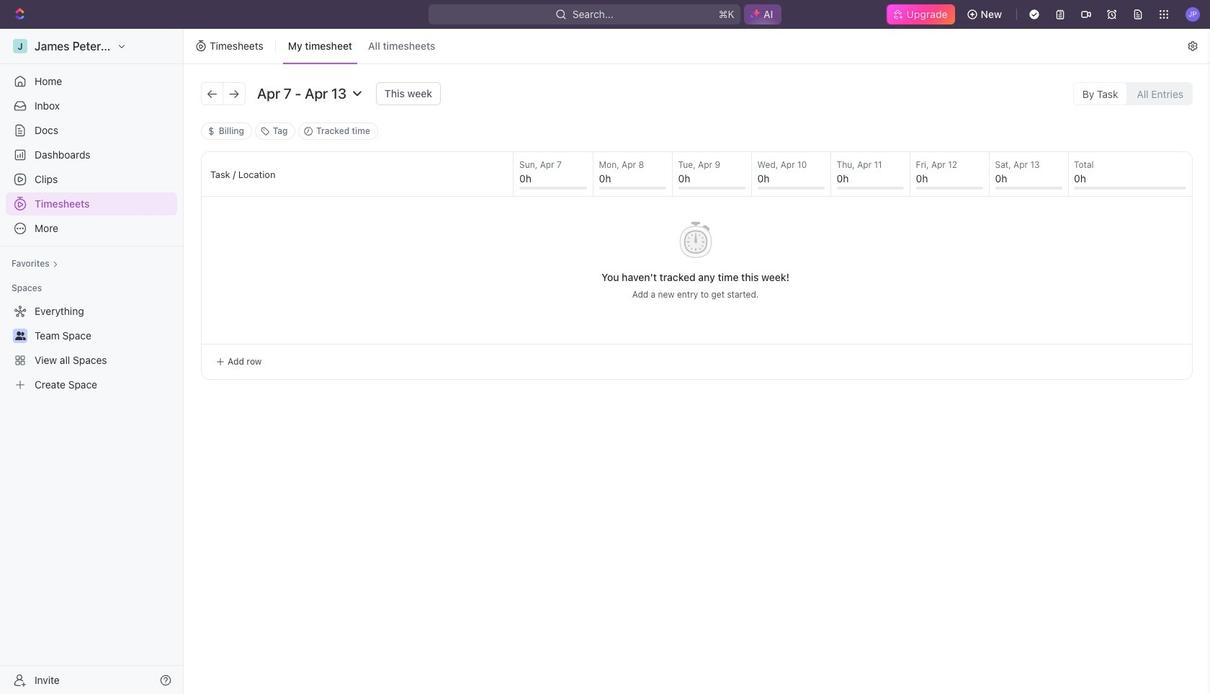 Task type: vqa. For each thing, say whether or not it's contained in the screenshot.
'James Peterson's Workspace, ,' element
yes



Task type: locate. For each thing, give the bounding box(es) containing it.
james peterson's workspace, , element
[[13, 39, 27, 53]]

tree
[[6, 300, 177, 396]]

tree inside sidebar navigation
[[6, 300, 177, 396]]



Task type: describe. For each thing, give the bounding box(es) containing it.
user group image
[[15, 332, 26, 340]]

sidebar navigation
[[0, 29, 187, 694]]



